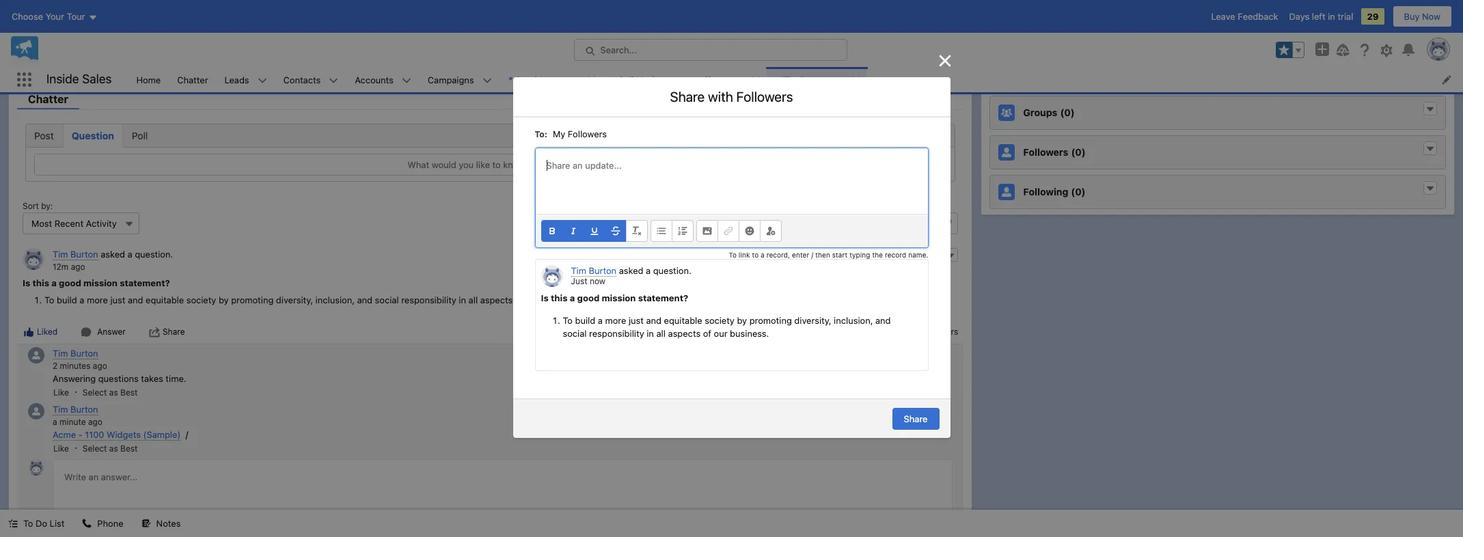 Task type: describe. For each thing, give the bounding box(es) containing it.
(0) for groups (0)
[[1061, 107, 1075, 118]]

answer
[[97, 326, 126, 337]]

link
[[739, 251, 750, 259]]

record
[[885, 251, 907, 259]]

1 vertical spatial insert content element
[[214, 532, 299, 537]]

ago for tim burton 2 minutes ago
[[93, 361, 107, 371]]

phone button
[[74, 510, 132, 537]]

world.
[[306, 45, 333, 57]]

tim burton link for 2 minutes ago
[[53, 348, 98, 359]]

ago inside tim burton asked a question. 12m ago
[[71, 262, 85, 272]]

best for tim burton a minute ago
[[120, 443, 138, 454]]

text default image inside share popup button
[[149, 326, 160, 337]]

diversity, inside tim burton, just now 'element'
[[276, 294, 313, 305]]

to do list button
[[0, 510, 73, 537]]

sort by:
[[23, 201, 53, 211]]

select for tim burton a minute ago
[[83, 443, 107, 454]]

1 vertical spatial to build a more just and equitable society by promoting diversity, inclusion, and social responsibility in all aspects of our business.
[[563, 315, 891, 339]]

fytd revenue by quarter
[[1025, 42, 1132, 53]]

answering questions takes time.
[[53, 373, 186, 384]]

trial
[[1338, 11, 1354, 22]]

groups (0)
[[1024, 107, 1075, 118]]

list containing home
[[128, 67, 1464, 92]]

2 horizontal spatial followers
[[1024, 147, 1069, 158]]

at
[[352, 45, 361, 57]]

1 horizontal spatial asked
[[619, 265, 644, 276]]

home
[[136, 74, 161, 85]]

this for just now
[[551, 292, 568, 303]]

select as best button for tim burton a minute ago
[[82, 443, 138, 454]]

-
[[78, 429, 83, 440]]

1 horizontal spatial the
[[873, 251, 883, 259]]

png
[[1119, 27, 1134, 38]]

0 vertical spatial align text element
[[650, 220, 694, 242]]

contacts
[[283, 74, 321, 85]]

followers (0)
[[1024, 147, 1086, 158]]

answering
[[53, 373, 96, 384]]

just now link
[[571, 276, 606, 287]]

responsibility inside to build a more just and equitable society by promoting diversity, inclusion, and social responsibility in all aspects of our business.
[[589, 328, 644, 339]]

is for just now
[[541, 292, 549, 303]]

social inside tim burton, just now 'element'
[[375, 294, 399, 305]]

contacts link
[[275, 67, 329, 92]]

tim burton image
[[28, 459, 44, 476]]

Search this feed... search field
[[691, 213, 896, 235]]

question link
[[63, 124, 123, 147]]

liked button
[[23, 326, 58, 338]]

what would you like to know?
[[408, 159, 530, 170]]

social inside to build a more just and equitable society by promoting diversity, inclusion, and social responsibility in all aspects of our business.
[[563, 328, 587, 339]]

* for * tim burton
[[775, 74, 779, 85]]

liked
[[37, 326, 58, 337]]

tim burton link for a minute ago
[[53, 404, 98, 415]]

more inside tim burton, just now 'element'
[[87, 294, 108, 305]]

ago for tim burton a minute ago
[[88, 417, 102, 427]]

just inside 'element'
[[110, 294, 125, 305]]

in inside to build a more just and equitable society by promoting diversity, inclusion, and social responsibility in all aspects of our business.
[[647, 328, 654, 339]]

campaigns list item
[[420, 67, 500, 92]]

0 vertical spatial toolbar
[[536, 214, 928, 247]]

leave feedback link
[[1212, 11, 1279, 22]]

answers
[[927, 327, 959, 337]]

burton inside list
[[800, 74, 828, 85]]

1 vertical spatial align text element
[[168, 532, 211, 537]]

post link
[[26, 124, 63, 147]]

minute
[[59, 417, 86, 427]]

maria
[[636, 74, 659, 85]]

inside
[[46, 72, 79, 86]]

acme - 1100 widgets (sample) link
[[53, 429, 181, 441]]

accounts link
[[347, 67, 402, 92]]

tab list containing post
[[25, 124, 956, 148]]

0 vertical spatial in
[[1328, 11, 1336, 22]]

29
[[1368, 11, 1379, 22]]

contacts list item
[[275, 67, 347, 92]]

notes
[[156, 518, 181, 529]]

like button for tim burton a minute ago
[[53, 443, 70, 454]]

as for tim burton a minute ago
[[109, 443, 118, 454]]

list
[[50, 518, 65, 529]]

to do list
[[23, 518, 65, 529]]

of inside to build a more just and equitable society by promoting diversity, inclusion, and social responsibility in all aspects of our business.
[[703, 328, 712, 339]]

name.
[[909, 251, 929, 259]]

aspects inside to build a more just and equitable society by promoting diversity, inclusion, and social responsibility in all aspects of our business.
[[668, 328, 701, 339]]

accounts list item
[[347, 67, 420, 92]]

to inside 'element'
[[44, 294, 54, 305]]

in inside tim burton, just now 'element'
[[459, 294, 466, 305]]

inside sales
[[46, 72, 112, 86]]

select for tim burton 2 minutes ago
[[83, 387, 107, 398]]

0 vertical spatial tim burton image
[[23, 248, 44, 270]]

sep 29, 2023
[[1025, 27, 1077, 38]]

you
[[459, 159, 474, 170]]

share your awesomeness with the world. (or at least with your colleagues on chatter.)
[[153, 45, 533, 57]]

answer button
[[80, 326, 126, 338]]

on
[[480, 45, 491, 57]]

home link
[[128, 67, 169, 92]]

just now
[[571, 276, 606, 287]]

society inside to build a more just and equitable society by promoting diversity, inclusion, and social responsibility in all aspects of our business.
[[705, 315, 735, 326]]

fytd revenue by quarter link
[[999, 42, 1438, 66]]

format text element for bottommost "align text" element
[[59, 532, 165, 537]]

29,
[[1042, 27, 1054, 38]]

poll
[[132, 130, 148, 142]]

by inside to build a more just and equitable society by promoting diversity, inclusion, and social responsibility in all aspects of our business.
[[737, 315, 747, 326]]

acme - 1100 widgets (sample) ​  /
[[53, 429, 188, 440]]

burton for minutes
[[70, 348, 98, 359]]

followers for to: my followers
[[568, 128, 607, 139]]

2 horizontal spatial with
[[708, 89, 733, 104]]

question. inside tim burton asked a question. 12m ago
[[135, 249, 173, 260]]

good for 12m ago
[[59, 277, 81, 288]]

0 vertical spatial the
[[289, 45, 303, 57]]

like for tim burton a minute ago
[[53, 443, 69, 454]]

is this a good mission statement? for just now
[[541, 292, 689, 303]]

days
[[1290, 11, 1310, 22]]

kb
[[1098, 27, 1108, 38]]

(or
[[335, 45, 350, 57]]

build inside to build a more just and equitable society by promoting diversity, inclusion, and social responsibility in all aspects of our business.
[[575, 315, 596, 326]]

tim burton link for asked a question.
[[53, 249, 98, 261]]

our inside to build a more just and equitable society by promoting diversity, inclusion, and social responsibility in all aspects of our business.
[[714, 328, 728, 339]]

takes
[[141, 373, 163, 384]]

tim burton, just now element
[[17, 243, 964, 344]]

inclusion, inside tim burton, just now 'element'
[[316, 294, 355, 305]]

like button for tim burton 2 minutes ago
[[53, 387, 70, 398]]

1 list item from the left
[[500, 67, 603, 92]]

0 horizontal spatial with
[[268, 45, 286, 57]]

tomorrow
[[661, 74, 701, 85]]

* tim burton
[[775, 74, 828, 85]]

acme
[[53, 429, 76, 440]]

chatter for the topmost chatter link
[[177, 74, 208, 85]]

to link to a record, enter / then start typing the record name.
[[729, 251, 929, 259]]

accounts
[[355, 74, 394, 85]]

sort
[[23, 201, 39, 211]]

of inside tim burton, just now 'element'
[[515, 294, 524, 305]]

aspects inside tim burton, just now 'element'
[[480, 294, 513, 305]]

share button
[[893, 408, 940, 430]]

campaigns
[[428, 74, 474, 85]]

0 vertical spatial insert content element
[[696, 220, 782, 242]]

0 horizontal spatial /
[[186, 429, 188, 440]]

to: my followers
[[535, 128, 607, 139]]

colleagues
[[430, 45, 478, 57]]

2 your from the left
[[408, 45, 428, 57]]

questions
[[98, 373, 139, 384]]

widgets
[[107, 429, 141, 440]]

1 vertical spatial toolbar
[[53, 525, 953, 537]]

like for tim burton 2 minutes ago
[[53, 387, 69, 398]]

1 horizontal spatial question.
[[653, 265, 692, 276]]

my
[[553, 128, 565, 139]]

background
[[39, 18, 92, 29]]

by:
[[41, 201, 53, 211]]

left
[[1312, 11, 1326, 22]]

typing
[[850, 251, 871, 259]]

to:
[[535, 129, 548, 139]]

1100
[[85, 429, 104, 440]]

now
[[590, 276, 606, 287]]

(0) for followers (0)
[[1072, 147, 1086, 158]]

share inside popup button
[[163, 326, 185, 337]]

like
[[476, 159, 490, 170]]

all inside tim burton, just now 'element'
[[469, 294, 478, 305]]

to inside button
[[493, 159, 501, 170]]

quarter
[[1101, 42, 1132, 53]]

select as best for tim burton a minute ago
[[83, 443, 138, 454]]



Task type: vqa. For each thing, say whether or not it's contained in the screenshot.
Acme - 50 Widgets (Sample) link's the 'Acme (Sample)' link
no



Task type: locate. For each thing, give the bounding box(es) containing it.
to build a more just and equitable society by promoting diversity, inclusion, and social responsibility in all aspects of our business. inside tim burton, just now 'element'
[[44, 294, 581, 305]]

2 * from the left
[[611, 74, 615, 85]]

me
[[54, 45, 65, 55]]

* left send
[[508, 74, 512, 85]]

0 vertical spatial like button
[[53, 387, 70, 398]]

by inside fytd revenue by quarter link
[[1088, 42, 1098, 53]]

tim burton link up minute in the bottom of the page
[[53, 404, 98, 415]]

0 vertical spatial equitable
[[146, 294, 184, 305]]

text default image
[[1426, 105, 1436, 114], [1426, 144, 1436, 154], [23, 326, 34, 337], [141, 519, 151, 529]]

share inside button
[[904, 414, 928, 425]]

poll link
[[123, 124, 157, 147]]

1 horizontal spatial to
[[752, 251, 759, 259]]

ago up questions
[[93, 361, 107, 371]]

list item
[[500, 67, 603, 92], [603, 67, 767, 92], [767, 67, 867, 92]]

1 vertical spatial question.
[[653, 265, 692, 276]]

is this a good mission statement? down tim burton asked a question. 12m ago
[[23, 277, 170, 288]]

2 horizontal spatial *
[[775, 74, 779, 85]]

* for * call maria tomorrow (sample)
[[611, 74, 615, 85]]

ask button
[[909, 154, 947, 176]]

mission inside tim burton, just now 'element'
[[83, 277, 118, 288]]

aspects
[[480, 294, 513, 305], [668, 328, 701, 339]]

ask
[[920, 159, 935, 170]]

3 * from the left
[[775, 74, 779, 85]]

0 vertical spatial followers
[[737, 89, 793, 104]]

more
[[87, 294, 108, 305], [605, 315, 626, 326]]

business. inside tim burton, just now 'element'
[[542, 294, 581, 305]]

2 inside tim burton 2 minutes ago
[[53, 361, 58, 371]]

share for share your awesomeness with the world. (or at least with your colleagues on chatter.)
[[153, 45, 178, 57]]

67
[[1088, 27, 1098, 38]]

time.
[[166, 373, 186, 384]]

best down widgets on the bottom left of page
[[120, 443, 138, 454]]

3 list item from the left
[[767, 67, 867, 92]]

list
[[128, 67, 1464, 92]]

1 tim burton link from the top
[[53, 249, 98, 261]]

2 like from the top
[[53, 443, 69, 454]]

just down "asked a question."
[[629, 315, 644, 326]]

to inside to build a more just and equitable society by promoting diversity, inclusion, and social responsibility in all aspects of our business.
[[563, 315, 573, 326]]

best
[[120, 387, 138, 398], [120, 443, 138, 454]]

tim burton link up minutes
[[53, 348, 98, 359]]

question.
[[135, 249, 173, 260], [653, 265, 692, 276]]

chatter link right the home
[[169, 67, 216, 92]]

ago inside tim burton 2 minutes ago
[[93, 361, 107, 371]]

tim burton image left minute in the bottom of the page
[[28, 403, 44, 419]]

1 horizontal spatial more
[[605, 315, 626, 326]]

good
[[59, 277, 81, 288], [577, 292, 600, 303]]

chatter.)
[[494, 45, 533, 57]]

1 horizontal spatial in
[[647, 328, 654, 339]]

1 vertical spatial select
[[83, 443, 107, 454]]

awesomeness
[[203, 45, 265, 57]]

text default image inside notes button
[[141, 519, 151, 529]]

record,
[[767, 251, 790, 259]]

campaigns link
[[420, 67, 482, 92]]

our inside tim burton, just now 'element'
[[526, 294, 540, 305]]

tim burton link inside 'element'
[[53, 249, 98, 261]]

just inside to build a more just and equitable society by promoting diversity, inclusion, and social responsibility in all aspects of our business.
[[629, 315, 644, 326]]

0 horizontal spatial followers
[[568, 128, 607, 139]]

12m ago link
[[53, 262, 85, 272]]

select as best for tim burton 2 minutes ago
[[83, 387, 138, 398]]

do
[[36, 518, 47, 529]]

0 vertical spatial as
[[109, 387, 118, 398]]

1 vertical spatial society
[[705, 315, 735, 326]]

1 horizontal spatial inclusion,
[[834, 315, 873, 326]]

mission down tim burton asked a question. 12m ago
[[83, 277, 118, 288]]

statement? for 12m ago
[[120, 277, 170, 288]]

tim inside tim burton a minute ago
[[53, 404, 68, 415]]

ago inside tim burton a minute ago
[[88, 417, 102, 427]]

tim for a
[[53, 249, 68, 260]]

0 vertical spatial tim burton link
[[53, 249, 98, 261]]

0 vertical spatial (sample)
[[703, 74, 741, 85]]

select as best button for tim burton 2 minutes ago
[[82, 387, 138, 398]]

select down 1100
[[83, 443, 107, 454]]

3 tim burton link from the top
[[53, 404, 98, 415]]

followers right my
[[568, 128, 607, 139]]

to left link
[[729, 251, 737, 259]]

1 horizontal spatial equitable
[[664, 315, 703, 326]]

build down just now link
[[575, 315, 596, 326]]

1 your from the left
[[181, 45, 200, 57]]

tim burton image for tim burton a minute ago
[[28, 403, 44, 419]]

1 horizontal spatial responsibility
[[589, 328, 644, 339]]

buy now
[[1404, 11, 1441, 22]]

diversity,
[[276, 294, 313, 305], [795, 315, 832, 326]]

business. inside to build a more just and equitable society by promoting diversity, inclusion, and social responsibility in all aspects of our business.
[[730, 328, 769, 339]]

is for 12m ago
[[23, 277, 30, 288]]

2 left minutes
[[53, 361, 58, 371]]

about
[[28, 45, 51, 55]]

now
[[1423, 11, 1441, 22]]

send
[[515, 74, 536, 85]]

asked inside tim burton asked a question. 12m ago
[[101, 249, 125, 260]]

1 vertical spatial 2
[[53, 361, 58, 371]]

0 horizontal spatial chatter
[[28, 93, 68, 105]]

is this a good mission statement? down now
[[541, 292, 689, 303]]

tim burton link
[[53, 249, 98, 261], [53, 348, 98, 359], [53, 404, 98, 415]]

society inside tim burton, just now 'element'
[[186, 294, 216, 305]]

2 list item from the left
[[603, 67, 767, 92]]

select down answering
[[83, 387, 107, 398]]

0 horizontal spatial promoting
[[231, 294, 274, 305]]

buy now button
[[1393, 5, 1453, 27]]

0 vertical spatial inclusion,
[[316, 294, 355, 305]]

* for * send letter
[[508, 74, 512, 85]]

1 vertical spatial select as best
[[83, 443, 138, 454]]

1 select as best button from the top
[[82, 387, 138, 398]]

good for just now
[[577, 292, 600, 303]]

1 select from the top
[[83, 387, 107, 398]]

/ down time.
[[186, 429, 188, 440]]

1 vertical spatial promoting
[[750, 315, 792, 326]]

is this a good mission statement? inside tim burton, just now 'element'
[[23, 277, 170, 288]]

chatter right home link
[[177, 74, 208, 85]]

chatter link down the inside
[[17, 93, 79, 109]]

1 horizontal spatial just
[[629, 315, 644, 326]]

1 horizontal spatial our
[[714, 328, 728, 339]]

tim burton 2 minutes ago
[[53, 348, 107, 371]]

1 horizontal spatial good
[[577, 292, 600, 303]]

equitable inside tim burton, just now 'element'
[[146, 294, 184, 305]]

promoting
[[231, 294, 274, 305], [750, 315, 792, 326]]

1 horizontal spatial of
[[703, 328, 712, 339]]

1 vertical spatial the
[[873, 251, 883, 259]]

format text element up now
[[541, 220, 648, 242]]

equitable up share popup button
[[146, 294, 184, 305]]

with right least
[[387, 45, 406, 57]]

tim inside list
[[782, 74, 797, 85]]

2 vertical spatial (0)
[[1071, 186, 1086, 198]]

* send letter
[[508, 74, 563, 85]]

is
[[23, 277, 30, 288], [541, 292, 549, 303]]

* call maria tomorrow (sample)
[[611, 74, 741, 85]]

tim burton link up 12m ago link
[[53, 249, 98, 261]]

in
[[1328, 11, 1336, 22], [459, 294, 466, 305], [647, 328, 654, 339]]

1 vertical spatial select as best button
[[82, 443, 138, 454]]

more up answer button
[[87, 294, 108, 305]]

mission for 12m ago
[[83, 277, 118, 288]]

0 horizontal spatial inclusion,
[[316, 294, 355, 305]]

2 select from the top
[[83, 443, 107, 454]]

None text field
[[53, 460, 953, 525]]

2 select as best from the top
[[83, 443, 138, 454]]

/
[[812, 251, 814, 259], [186, 429, 188, 440]]

a inside tim burton a minute ago
[[53, 417, 57, 427]]

tim for minute
[[53, 404, 68, 415]]

following (0)
[[1024, 186, 1086, 198]]

1 horizontal spatial (sample)
[[703, 74, 741, 85]]

text default image inside phone button
[[82, 519, 92, 529]]

select as best down acme - 1100 widgets (sample) link
[[83, 443, 138, 454]]

2 like button from the top
[[53, 443, 70, 454]]

ago up 1100
[[88, 417, 102, 427]]

the right typing
[[873, 251, 883, 259]]

a inside tim burton asked a question. 12m ago
[[128, 249, 132, 260]]

statement? down tim burton asked a question. 12m ago
[[120, 277, 170, 288]]

(sample)
[[703, 74, 741, 85], [143, 429, 181, 440]]

1 horizontal spatial mission
[[602, 292, 636, 303]]

0 horizontal spatial in
[[459, 294, 466, 305]]

2 vertical spatial by
[[737, 315, 747, 326]]

is inside tim burton, just now 'element'
[[23, 277, 30, 288]]

(0) up following (0)
[[1072, 147, 1086, 158]]

good inside tim burton, just now 'element'
[[59, 277, 81, 288]]

background button
[[18, 13, 963, 35]]

social
[[375, 294, 399, 305], [563, 328, 587, 339]]

then
[[816, 251, 830, 259]]

build inside tim burton, just now 'element'
[[57, 294, 77, 305]]

search...
[[601, 44, 637, 55]]

followers
[[737, 89, 793, 104], [568, 128, 607, 139], [1024, 147, 1069, 158]]

1 horizontal spatial with
[[387, 45, 406, 57]]

2 inside status
[[920, 327, 925, 337]]

good down 12m ago link
[[59, 277, 81, 288]]

0 vertical spatial statement?
[[120, 277, 170, 288]]

start
[[832, 251, 848, 259]]

this for 12m ago
[[33, 277, 49, 288]]

0 vertical spatial chatter link
[[169, 67, 216, 92]]

tim for minutes
[[53, 348, 68, 359]]

burton inside tim burton asked a question. 12m ago
[[70, 249, 98, 260]]

1 like from the top
[[53, 387, 69, 398]]

0 horizontal spatial business.
[[542, 294, 581, 305]]

tim burton image left 12m
[[23, 248, 44, 270]]

share for share button
[[904, 414, 928, 425]]

0 vertical spatial like
[[53, 387, 69, 398]]

buy
[[1404, 11, 1420, 22]]

tim up 12m
[[53, 249, 68, 260]]

1 select as best from the top
[[83, 387, 138, 398]]

sep
[[1025, 27, 1040, 38]]

format text element down 'phone'
[[59, 532, 165, 537]]

of
[[515, 294, 524, 305], [703, 328, 712, 339]]

asked
[[101, 249, 125, 260], [619, 265, 644, 276]]

as
[[109, 387, 118, 398], [109, 443, 118, 454]]

build down 12m ago link
[[57, 294, 77, 305]]

responsibility
[[401, 294, 457, 305], [589, 328, 644, 339]]

equitable inside to build a more just and equitable society by promoting diversity, inclusion, and social responsibility in all aspects of our business.
[[664, 315, 703, 326]]

enter
[[792, 251, 810, 259]]

* up the "share with followers"
[[775, 74, 779, 85]]

1 horizontal spatial format text element
[[541, 220, 648, 242]]

society
[[186, 294, 216, 305], [705, 315, 735, 326]]

(sample) for ​  /
[[143, 429, 181, 440]]

as for tim burton 2 minutes ago
[[109, 387, 118, 398]]

0 vertical spatial responsibility
[[401, 294, 457, 305]]

1 vertical spatial as
[[109, 443, 118, 454]]

1 horizontal spatial is this a good mission statement?
[[541, 292, 689, 303]]

chatter for the leftmost chatter link
[[28, 93, 68, 105]]

statement? down "asked a question."
[[638, 292, 689, 303]]

format text element
[[541, 220, 648, 242], [59, 532, 165, 537]]

tim up minutes
[[53, 348, 68, 359]]

align text element down the notes
[[168, 532, 211, 537]]

1 horizontal spatial followers
[[737, 89, 793, 104]]

groups
[[1024, 107, 1058, 118]]

67 kb
[[1088, 27, 1108, 38]]

(0)
[[1061, 107, 1075, 118], [1072, 147, 1086, 158], [1071, 186, 1086, 198]]

chatter inside list
[[177, 74, 208, 85]]

1 horizontal spatial society
[[705, 315, 735, 326]]

tim burton image
[[23, 248, 44, 270], [28, 347, 44, 363], [28, 403, 44, 419]]

0 vertical spatial this
[[33, 277, 49, 288]]

0 horizontal spatial (sample)
[[143, 429, 181, 440]]

(0) right groups
[[1061, 107, 1075, 118]]

0 horizontal spatial diversity,
[[276, 294, 313, 305]]

tim inside tim burton asked a question. 12m ago
[[53, 249, 68, 260]]

toolbar
[[536, 214, 928, 247], [53, 525, 953, 537]]

like
[[53, 387, 69, 398], [53, 443, 69, 454]]

to right like
[[493, 159, 501, 170]]

with down search... button
[[708, 89, 733, 104]]

0 vertical spatial business.
[[542, 294, 581, 305]]

is this a good mission statement? for 12m ago
[[23, 277, 170, 288]]

to up liked
[[44, 294, 54, 305]]

burton for minute
[[70, 404, 98, 415]]

1 * from the left
[[508, 74, 512, 85]]

this inside tim burton, just now 'element'
[[33, 277, 49, 288]]

promoting inside tim burton, just now 'element'
[[231, 294, 274, 305]]

with up "contacts"
[[268, 45, 286, 57]]

0 vertical spatial select as best
[[83, 387, 138, 398]]

your left awesomeness
[[181, 45, 200, 57]]

followers down * tim burton
[[737, 89, 793, 104]]

phone
[[97, 518, 123, 529]]

inverse image
[[937, 52, 953, 69]]

0 vertical spatial 2
[[920, 327, 925, 337]]

tim burton image for tim burton 2 minutes ago
[[28, 347, 44, 363]]

0 horizontal spatial chatter link
[[17, 93, 79, 109]]

0 horizontal spatial by
[[219, 294, 229, 305]]

1 vertical spatial tim burton image
[[28, 347, 44, 363]]

to left the do
[[23, 518, 33, 529]]

1 like button from the top
[[53, 387, 70, 398]]

followers up the following
[[1024, 147, 1069, 158]]

as down questions
[[109, 387, 118, 398]]

2 as from the top
[[109, 443, 118, 454]]

text default image inside liked button
[[23, 326, 34, 337]]

format text element for top "align text" element
[[541, 220, 648, 242]]

to down just
[[563, 315, 573, 326]]

(0) right the following
[[1071, 186, 1086, 198]]

1 horizontal spatial 2
[[920, 327, 925, 337]]

insert content element
[[696, 220, 782, 242], [214, 532, 299, 537]]

1 vertical spatial build
[[575, 315, 596, 326]]

0 horizontal spatial 2
[[53, 361, 58, 371]]

responsibility inside tim burton, just now 'element'
[[401, 294, 457, 305]]

1 horizontal spatial *
[[611, 74, 615, 85]]

1 horizontal spatial statement?
[[638, 292, 689, 303]]

2 tim burton link from the top
[[53, 348, 98, 359]]

1 horizontal spatial chatter link
[[169, 67, 216, 92]]

like button
[[53, 387, 70, 398], [53, 443, 70, 454]]

more inside to build a more just and equitable society by promoting diversity, inclusion, and social responsibility in all aspects of our business.
[[605, 315, 626, 326]]

select as best down questions
[[83, 387, 138, 398]]

1 vertical spatial inclusion,
[[834, 315, 873, 326]]

know?
[[503, 159, 530, 170]]

like button down acme
[[53, 443, 70, 454]]

2 best from the top
[[120, 443, 138, 454]]

0 vertical spatial society
[[186, 294, 216, 305]]

0 horizontal spatial society
[[186, 294, 216, 305]]

1 vertical spatial is this a good mission statement?
[[541, 292, 689, 303]]

select as best
[[83, 387, 138, 398], [83, 443, 138, 454]]

1 horizontal spatial this
[[551, 292, 568, 303]]

text default image
[[587, 75, 597, 85], [751, 75, 761, 85], [852, 75, 861, 85], [1426, 184, 1436, 194], [81, 326, 92, 337], [149, 326, 160, 337], [8, 519, 18, 529], [82, 519, 92, 529]]

1 horizontal spatial all
[[657, 328, 666, 339]]

inclusion, inside to build a more just and equitable society by promoting diversity, inclusion, and social responsibility in all aspects of our business.
[[834, 315, 873, 326]]

feedback
[[1238, 11, 1279, 22]]

1 as from the top
[[109, 387, 118, 398]]

(0) for following (0)
[[1071, 186, 1086, 198]]

good down just now link
[[577, 292, 600, 303]]

0 horizontal spatial this
[[33, 277, 49, 288]]

select as best button
[[82, 387, 138, 398], [82, 443, 138, 454]]

letter
[[539, 74, 563, 85]]

(sample) for call maria tomorrow (sample)
[[703, 74, 741, 85]]

0 vertical spatial /
[[812, 251, 814, 259]]

best for tim burton 2 minutes ago
[[120, 387, 138, 398]]

inclusion,
[[316, 294, 355, 305], [834, 315, 873, 326]]

2 vertical spatial tim burton link
[[53, 404, 98, 415]]

tim inside tim burton 2 minutes ago
[[53, 348, 68, 359]]

more down now
[[605, 315, 626, 326]]

share with followers
[[670, 89, 793, 104]]

statement? inside tim burton, just now 'element'
[[120, 277, 170, 288]]

1 vertical spatial statement?
[[638, 292, 689, 303]]

0 horizontal spatial all
[[469, 294, 478, 305]]

just up answer
[[110, 294, 125, 305]]

2 answers status
[[920, 326, 959, 338]]

0 horizontal spatial format text element
[[59, 532, 165, 537]]

tim burton image down liked button
[[28, 347, 44, 363]]

select as best button down questions
[[82, 387, 138, 398]]

as down acme - 1100 widgets (sample) link
[[109, 443, 118, 454]]

1 vertical spatial (0)
[[1072, 147, 1086, 158]]

revenue
[[1050, 42, 1086, 53]]

0 horizontal spatial mission
[[83, 277, 118, 288]]

diversity, inside to build a more just and equitable society by promoting diversity, inclusion, and social responsibility in all aspects of our business.
[[795, 315, 832, 326]]

all inside to build a more just and equitable society by promoting diversity, inclusion, and social responsibility in all aspects of our business.
[[657, 328, 666, 339]]

1 vertical spatial is
[[541, 292, 549, 303]]

2 select as best button from the top
[[82, 443, 138, 454]]

1 vertical spatial our
[[714, 328, 728, 339]]

select
[[83, 387, 107, 398], [83, 443, 107, 454]]

text default image inside to do list button
[[8, 519, 18, 529]]

None text field
[[536, 148, 928, 214]]

promoting inside to build a more just and equitable society by promoting diversity, inclusion, and social responsibility in all aspects of our business.
[[750, 315, 792, 326]]

leave feedback
[[1212, 11, 1279, 22]]

0 vertical spatial good
[[59, 277, 81, 288]]

equitable down "asked a question."
[[664, 315, 703, 326]]

like down acme
[[53, 443, 69, 454]]

burton inside tim burton a minute ago
[[70, 404, 98, 415]]

to right link
[[752, 251, 759, 259]]

1 horizontal spatial your
[[408, 45, 428, 57]]

1 vertical spatial to
[[752, 251, 759, 259]]

mission for just now
[[602, 292, 636, 303]]

0 vertical spatial by
[[1088, 42, 1098, 53]]

0 horizontal spatial our
[[526, 294, 540, 305]]

0 vertical spatial mission
[[83, 277, 118, 288]]

like button down answering
[[53, 387, 70, 398]]

0 horizontal spatial is
[[23, 277, 30, 288]]

leads link
[[216, 67, 257, 92]]

is this a good mission statement?
[[23, 277, 170, 288], [541, 292, 689, 303]]

statement? for just now
[[638, 292, 689, 303]]

chatter down the inside
[[28, 93, 68, 105]]

share for share with followers
[[670, 89, 705, 104]]

1 vertical spatial chatter link
[[17, 93, 79, 109]]

* left call
[[611, 74, 615, 85]]

like down answering
[[53, 387, 69, 398]]

your left colleagues
[[408, 45, 428, 57]]

question
[[72, 130, 114, 142]]

burton inside tim burton 2 minutes ago
[[70, 348, 98, 359]]

best down answering questions takes time.
[[120, 387, 138, 398]]

tab list
[[25, 124, 956, 148]]

(sample) up the "share with followers"
[[703, 74, 741, 85]]

by inside tim burton, just now 'element'
[[219, 294, 229, 305]]

align text element
[[650, 220, 694, 242], [168, 532, 211, 537]]

share
[[153, 45, 178, 57], [670, 89, 705, 104], [163, 326, 185, 337], [904, 414, 928, 425]]

tim up the "share with followers"
[[782, 74, 797, 85]]

our
[[526, 294, 540, 305], [714, 328, 728, 339]]

1 vertical spatial format text element
[[59, 532, 165, 537]]

1 horizontal spatial business.
[[730, 328, 769, 339]]

burton for a
[[70, 249, 98, 260]]

2 answers
[[920, 327, 959, 337]]

1 vertical spatial ago
[[93, 361, 107, 371]]

select as best button down acme - 1100 widgets (sample) link
[[82, 443, 138, 454]]

to inside button
[[23, 518, 33, 529]]

following
[[1024, 186, 1069, 198]]

text default image inside answer button
[[81, 326, 92, 337]]

asked a question.
[[617, 265, 692, 276]]

align text element up "asked a question."
[[650, 220, 694, 242]]

1 horizontal spatial is
[[541, 292, 549, 303]]

leave
[[1212, 11, 1236, 22]]

about me
[[28, 45, 65, 55]]

tim up minute in the bottom of the page
[[53, 404, 68, 415]]

0 vertical spatial chatter
[[177, 74, 208, 85]]

1 vertical spatial business.
[[730, 328, 769, 339]]

mission down now
[[602, 292, 636, 303]]

followers for share with followers
[[737, 89, 793, 104]]

leads list item
[[216, 67, 275, 92]]

the left 'world.'
[[289, 45, 303, 57]]

group
[[1276, 42, 1305, 58]]

0 vertical spatial just
[[110, 294, 125, 305]]

1 horizontal spatial by
[[737, 315, 747, 326]]

tim burton a minute ago
[[53, 404, 102, 427]]

to
[[493, 159, 501, 170], [752, 251, 759, 259]]

0 horizontal spatial just
[[110, 294, 125, 305]]

minutes
[[60, 361, 91, 371]]

ago right 12m
[[71, 262, 85, 272]]

/ left then
[[812, 251, 814, 259]]

0 vertical spatial to
[[493, 159, 501, 170]]

1 vertical spatial just
[[629, 315, 644, 326]]

1 best from the top
[[120, 387, 138, 398]]

2 left answers
[[920, 327, 925, 337]]

(sample) right widgets on the bottom left of page
[[143, 429, 181, 440]]



